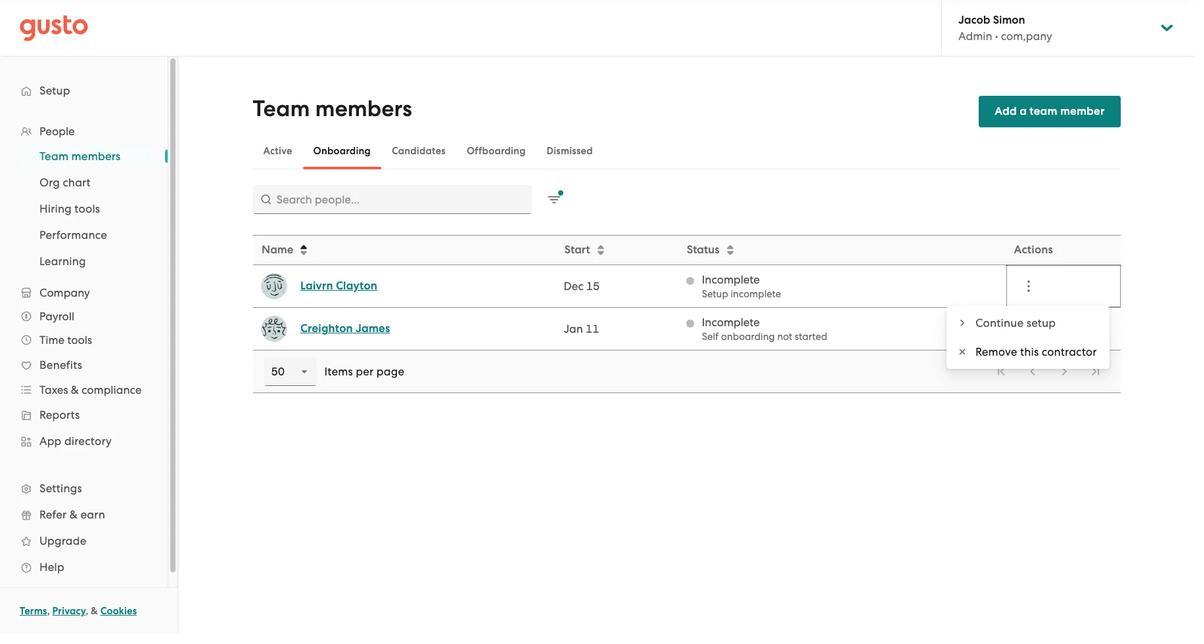 Task type: locate. For each thing, give the bounding box(es) containing it.
offboarding button
[[456, 135, 536, 167]]

page navigation element
[[253, 350, 1120, 394]]

0 horizontal spatial setup
[[39, 84, 70, 97]]

grid containing name
[[253, 235, 1120, 351]]

0 horizontal spatial ,
[[47, 606, 50, 618]]

0 vertical spatial tools
[[74, 202, 100, 216]]

incomplete for james
[[702, 316, 760, 329]]

refer & earn
[[39, 509, 105, 522]]

incomplete up onboarding
[[702, 316, 760, 329]]

1 horizontal spatial members
[[315, 95, 412, 122]]

1 horizontal spatial ,
[[86, 606, 88, 618]]

incomplete up incomplete
[[702, 273, 760, 287]]

& for earn
[[70, 509, 78, 522]]

remove this contractor button
[[947, 338, 1110, 367]]

add
[[995, 105, 1017, 118]]

, left cookies
[[86, 606, 88, 618]]

setup left incomplete
[[702, 289, 728, 300]]

& left earn
[[70, 509, 78, 522]]

list containing team members
[[0, 143, 168, 275]]

actions
[[1014, 243, 1053, 257]]

refer & earn link
[[13, 504, 154, 527]]

incomplete inside incomplete self onboarding not started
[[702, 316, 760, 329]]

1 horizontal spatial setup
[[702, 289, 728, 300]]

& inside 'link'
[[70, 509, 78, 522]]

1 vertical spatial team members
[[39, 150, 121, 163]]

app directory
[[39, 435, 112, 448]]

1 vertical spatial &
[[70, 509, 78, 522]]

privacy
[[52, 606, 86, 618]]

1 horizontal spatial team members
[[253, 95, 412, 122]]

& for compliance
[[71, 384, 79, 397]]

clayton
[[336, 279, 377, 293]]

terms , privacy , & cookies
[[20, 606, 137, 618]]

1 , from the left
[[47, 606, 50, 618]]

15
[[586, 280, 599, 293]]

0 horizontal spatial team
[[39, 150, 68, 163]]

gusto navigation element
[[0, 57, 168, 602]]

jacob
[[958, 13, 990, 27]]

org chart link
[[24, 171, 154, 195]]

laivrn clayton's avatar image
[[261, 273, 287, 300]]

taxes & compliance
[[39, 384, 142, 397]]

11
[[585, 323, 599, 336]]

& inside dropdown button
[[71, 384, 79, 397]]

status
[[686, 243, 719, 257]]

continue setup link
[[947, 309, 1110, 338]]

admin
[[958, 30, 992, 43]]

not
[[777, 331, 792, 343]]

team members tab list
[[253, 133, 1120, 170]]

name
[[261, 243, 293, 257]]

, left privacy at left
[[47, 606, 50, 618]]

jacob simon admin • com,pany
[[958, 13, 1052, 43]]

list inside page navigation element
[[986, 358, 1110, 387]]

settings
[[39, 482, 82, 496]]

team
[[253, 95, 310, 122], [39, 150, 68, 163]]

time tools
[[39, 334, 92, 347]]

0 vertical spatial incomplete
[[702, 273, 760, 287]]

taxes
[[39, 384, 68, 397]]

list
[[0, 120, 168, 581], [0, 143, 168, 275], [986, 358, 1110, 387]]

0 vertical spatial &
[[71, 384, 79, 397]]

onboarding
[[313, 145, 371, 157]]

1 vertical spatial setup
[[702, 289, 728, 300]]

0 vertical spatial setup
[[39, 84, 70, 97]]

team members
[[253, 95, 412, 122], [39, 150, 121, 163]]

,
[[47, 606, 50, 618], [86, 606, 88, 618]]

payroll
[[39, 310, 74, 323]]

status button
[[679, 237, 1005, 264]]

compliance
[[82, 384, 142, 397]]

team
[[1030, 105, 1057, 118]]

team members down people dropdown button
[[39, 150, 121, 163]]

incomplete self onboarding not started
[[702, 316, 827, 343]]

& left cookies
[[91, 606, 98, 618]]

tools
[[74, 202, 100, 216], [67, 334, 92, 347]]

0 vertical spatial team members
[[253, 95, 412, 122]]

0 horizontal spatial team members
[[39, 150, 121, 163]]

&
[[71, 384, 79, 397], [70, 509, 78, 522], [91, 606, 98, 618]]

dismissed
[[547, 145, 593, 157]]

setup
[[39, 84, 70, 97], [702, 289, 728, 300]]

1 vertical spatial tools
[[67, 334, 92, 347]]

active button
[[253, 135, 303, 167]]

creighton james
[[300, 322, 390, 336]]

tools inside dropdown button
[[67, 334, 92, 347]]

laivrn clayton
[[300, 279, 377, 293]]

setup up "people"
[[39, 84, 70, 97]]

1 vertical spatial incomplete
[[702, 316, 760, 329]]

incomplete
[[702, 273, 760, 287], [702, 316, 760, 329]]

james
[[355, 322, 390, 336]]

2 , from the left
[[86, 606, 88, 618]]

simon
[[993, 13, 1025, 27]]

grid
[[253, 235, 1120, 351]]

members up onboarding button
[[315, 95, 412, 122]]

tools down payroll dropdown button at left
[[67, 334, 92, 347]]

incomplete inside incomplete setup incomplete
[[702, 273, 760, 287]]

members up org chart link
[[71, 150, 121, 163]]

list containing people
[[0, 120, 168, 581]]

1 incomplete from the top
[[702, 273, 760, 287]]

directory
[[64, 435, 112, 448]]

add a team member button
[[979, 96, 1120, 128]]

0 vertical spatial team
[[253, 95, 310, 122]]

creighton james's avatar image
[[261, 316, 287, 342]]

team up active at left
[[253, 95, 310, 122]]

com,pany
[[1001, 30, 1052, 43]]

laivrn clayton link
[[300, 279, 377, 294]]

team down "people"
[[39, 150, 68, 163]]

company button
[[13, 281, 154, 305]]

team members up onboarding button
[[253, 95, 412, 122]]

0 horizontal spatial members
[[71, 150, 121, 163]]

cookies
[[100, 606, 137, 618]]

& right taxes
[[71, 384, 79, 397]]

setup
[[1027, 317, 1056, 330]]

members inside list
[[71, 150, 121, 163]]

add a team member
[[995, 105, 1105, 118]]

1 vertical spatial team
[[39, 150, 68, 163]]

org
[[39, 176, 60, 189]]

contractor
[[1042, 346, 1097, 359]]

tools up performance link
[[74, 202, 100, 216]]

benefits link
[[13, 354, 154, 377]]

help
[[39, 561, 64, 574]]

incomplete for clayton
[[702, 273, 760, 287]]

0 vertical spatial members
[[315, 95, 412, 122]]

1 vertical spatial members
[[71, 150, 121, 163]]

payroll button
[[13, 305, 154, 329]]

dec 15
[[563, 280, 599, 293]]

name button
[[253, 237, 555, 264]]

members
[[315, 95, 412, 122], [71, 150, 121, 163]]

member
[[1060, 105, 1105, 118]]

people
[[39, 125, 75, 138]]

team inside list
[[39, 150, 68, 163]]

2 incomplete from the top
[[702, 316, 760, 329]]



Task type: describe. For each thing, give the bounding box(es) containing it.
laivrn
[[300, 279, 333, 293]]

org chart
[[39, 176, 91, 189]]

candidates
[[392, 145, 446, 157]]

help link
[[13, 556, 154, 580]]

onboarding
[[721, 331, 774, 343]]

a
[[1020, 105, 1027, 118]]

self
[[702, 331, 718, 343]]

reports link
[[13, 404, 154, 427]]

creighton
[[300, 322, 353, 336]]

taxes & compliance button
[[13, 379, 154, 402]]

terms
[[20, 606, 47, 618]]

setup link
[[13, 79, 154, 103]]

incomplete
[[730, 289, 781, 300]]

this
[[1020, 346, 1039, 359]]

hiring tools
[[39, 202, 100, 216]]

new notifications image
[[547, 191, 563, 206]]

items per page
[[324, 365, 404, 379]]

1 horizontal spatial team
[[253, 95, 310, 122]]

time
[[39, 334, 64, 347]]

setup inside gusto navigation element
[[39, 84, 70, 97]]

benefits
[[39, 359, 82, 372]]

Search people... field
[[253, 185, 531, 214]]

performance
[[39, 229, 107, 242]]

remove this contractor
[[975, 346, 1097, 359]]

cookies button
[[100, 604, 137, 620]]

creighton james link
[[300, 321, 390, 337]]

app
[[39, 435, 61, 448]]

upgrade link
[[13, 530, 154, 553]]

started
[[794, 331, 827, 343]]

home image
[[20, 15, 88, 41]]

privacy link
[[52, 606, 86, 618]]

upgrade
[[39, 535, 86, 548]]

learning link
[[24, 250, 154, 273]]

dec
[[563, 280, 583, 293]]

•
[[995, 30, 998, 43]]

performance link
[[24, 223, 154, 247]]

onboarding button
[[303, 135, 381, 167]]

remove
[[975, 346, 1017, 359]]

tools for hiring tools
[[74, 202, 100, 216]]

dismissed button
[[536, 135, 603, 167]]

settings link
[[13, 477, 154, 501]]

offboarding
[[467, 145, 526, 157]]

time tools button
[[13, 329, 154, 352]]

2 vertical spatial &
[[91, 606, 98, 618]]

people button
[[13, 120, 154, 143]]

tools for time tools
[[67, 334, 92, 347]]

learning
[[39, 255, 86, 268]]

setup inside incomplete setup incomplete
[[702, 289, 728, 300]]

continue setup
[[975, 317, 1056, 330]]

incomplete setup incomplete
[[702, 273, 781, 300]]

per
[[356, 365, 374, 379]]

hiring
[[39, 202, 72, 216]]

company
[[39, 287, 90, 300]]

reports
[[39, 409, 80, 422]]

continue
[[975, 317, 1024, 330]]

jan
[[563, 323, 583, 336]]

earn
[[80, 509, 105, 522]]

team members link
[[24, 145, 154, 168]]

candidates button
[[381, 135, 456, 167]]

list for gusto navigation element
[[0, 120, 168, 581]]

app directory link
[[13, 430, 154, 454]]

jan 11
[[563, 323, 599, 336]]

refer
[[39, 509, 67, 522]]

hiring tools link
[[24, 197, 154, 221]]

start
[[564, 243, 590, 257]]

items
[[324, 365, 353, 379]]

list for page navigation element
[[986, 358, 1110, 387]]

team members inside gusto navigation element
[[39, 150, 121, 163]]

active
[[263, 145, 292, 157]]

page
[[377, 365, 404, 379]]

more actions menu menu
[[947, 306, 1110, 369]]

terms link
[[20, 606, 47, 618]]

start button
[[556, 237, 677, 264]]



Task type: vqa. For each thing, say whether or not it's contained in the screenshot.
Home image
yes



